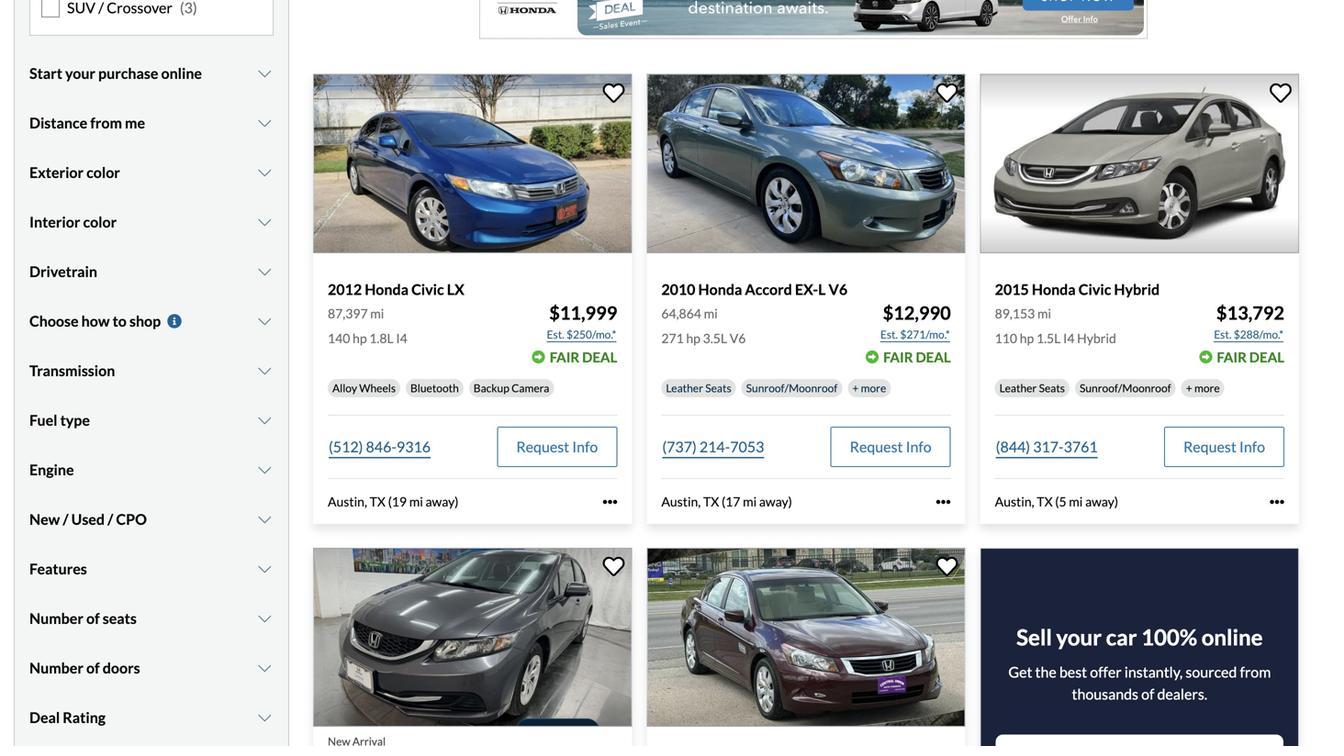 Task type: locate. For each thing, give the bounding box(es) containing it.
1 horizontal spatial sunroof/moonroof
[[1080, 382, 1172, 395]]

2 horizontal spatial away)
[[1086, 494, 1119, 510]]

3 request info from the left
[[1184, 438, 1266, 456]]

0 horizontal spatial your
[[65, 64, 96, 82]]

1 horizontal spatial fair
[[884, 349, 914, 366]]

0 vertical spatial v6
[[829, 281, 848, 299]]

2 tx from the left
[[704, 494, 720, 510]]

2 info from the left
[[906, 438, 932, 456]]

sunroof/moonroof for $12,990
[[747, 382, 838, 395]]

2 fair from the left
[[884, 349, 914, 366]]

1 honda from the left
[[365, 281, 409, 299]]

1 request from the left
[[517, 438, 570, 456]]

1 horizontal spatial civic
[[1079, 281, 1112, 299]]

shop
[[129, 312, 161, 330]]

i4 right "1.5l"
[[1064, 331, 1075, 347]]

0 horizontal spatial away)
[[426, 494, 459, 510]]

sunroof/moonroof up 3761
[[1080, 382, 1172, 395]]

request info for $11,999
[[517, 438, 598, 456]]

1 deal from the left
[[583, 349, 618, 366]]

1 tx from the left
[[370, 494, 386, 510]]

1 horizontal spatial request
[[850, 438, 904, 456]]

/
[[63, 511, 69, 529], [108, 511, 113, 529]]

1 horizontal spatial + more
[[1187, 382, 1221, 395]]

number
[[29, 610, 83, 628], [29, 659, 83, 677]]

hp
[[353, 331, 367, 347], [687, 331, 701, 347], [1020, 331, 1035, 347]]

me
[[125, 114, 145, 132]]

deal for $12,990
[[916, 349, 951, 366]]

austin,
[[328, 494, 367, 510], [662, 494, 701, 510], [996, 494, 1035, 510]]

0 vertical spatial online
[[161, 64, 202, 82]]

$13,792 est. $288/mo.*
[[1215, 302, 1285, 341]]

v6 right l
[[829, 281, 848, 299]]

chevron down image for new / used / cpo
[[256, 512, 274, 527]]

chevron down image inside engine 'dropdown button'
[[256, 463, 274, 478]]

3 fair from the left
[[1218, 349, 1247, 366]]

leather down 110
[[1000, 382, 1037, 395]]

info for $13,792
[[1240, 438, 1266, 456]]

1 horizontal spatial i4
[[1064, 331, 1075, 347]]

mi up "1.5l"
[[1038, 306, 1052, 322]]

1 horizontal spatial your
[[1057, 625, 1102, 651]]

choose how to shop button
[[29, 298, 274, 344]]

chevron down image for start your purchase online
[[256, 66, 274, 81]]

i4 inside 89,153 mi 110 hp 1.5l i4 hybrid
[[1064, 331, 1075, 347]]

2 / from the left
[[108, 511, 113, 529]]

chevron down image for fuel type
[[256, 413, 274, 428]]

mi right (17
[[743, 494, 757, 510]]

request info
[[517, 438, 598, 456], [850, 438, 932, 456], [1184, 438, 1266, 456]]

1 vertical spatial from
[[1241, 664, 1272, 682]]

2 request info from the left
[[850, 438, 932, 456]]

+ more for $13,792
[[1187, 382, 1221, 395]]

request for $12,990
[[850, 438, 904, 456]]

1 request info from the left
[[517, 438, 598, 456]]

1 vertical spatial of
[[86, 659, 100, 677]]

deal down "$271/mo.*"
[[916, 349, 951, 366]]

chevron down image for drivetrain
[[256, 264, 274, 279]]

leather seats
[[666, 382, 732, 395], [1000, 382, 1066, 395]]

3 tx from the left
[[1037, 494, 1053, 510]]

new / used / cpo button
[[29, 497, 274, 543]]

0 vertical spatial of
[[86, 610, 100, 628]]

3 honda from the left
[[1032, 281, 1076, 299]]

2 horizontal spatial tx
[[1037, 494, 1053, 510]]

0 horizontal spatial +
[[853, 382, 859, 395]]

4 chevron down image from the top
[[256, 612, 274, 626]]

bluetooth
[[411, 382, 459, 395]]

2 ellipsis h image from the left
[[937, 495, 951, 510]]

online right purchase
[[161, 64, 202, 82]]

3 chevron down image from the top
[[256, 562, 274, 577]]

hybrid up 89,153 mi 110 hp 1.5l i4 hybrid
[[1115, 281, 1160, 299]]

fair down est. $288/mo.* button
[[1218, 349, 1247, 366]]

0 horizontal spatial online
[[161, 64, 202, 82]]

+ more down 'est. $271/mo.*' button
[[853, 382, 887, 395]]

1 horizontal spatial v6
[[829, 281, 848, 299]]

leather for $13,792
[[1000, 382, 1037, 395]]

2 horizontal spatial deal
[[1250, 349, 1285, 366]]

0 vertical spatial color
[[86, 163, 120, 181]]

1 horizontal spatial deal
[[916, 349, 951, 366]]

0 horizontal spatial info
[[573, 438, 598, 456]]

1 vertical spatial online
[[1202, 625, 1264, 651]]

hybrid right "1.5l"
[[1078, 331, 1117, 347]]

civic for $13,792
[[1079, 281, 1112, 299]]

away)
[[426, 494, 459, 510], [760, 494, 793, 510], [1086, 494, 1119, 510]]

austin, left the (19
[[328, 494, 367, 510]]

start
[[29, 64, 62, 82]]

of for seats
[[86, 610, 100, 628]]

2 chevron down image from the top
[[256, 413, 274, 428]]

more for $13,792
[[1195, 382, 1221, 395]]

1 info from the left
[[573, 438, 598, 456]]

est. inside "$13,792 est. $288/mo.*"
[[1215, 328, 1232, 341]]

0 horizontal spatial more
[[861, 382, 887, 395]]

1 horizontal spatial away)
[[760, 494, 793, 510]]

deal for $13,792
[[1250, 349, 1285, 366]]

1 horizontal spatial leather
[[1000, 382, 1037, 395]]

chevron down image inside deal rating dropdown button
[[256, 711, 274, 726]]

the
[[1036, 664, 1057, 682]]

+ more for $12,990
[[853, 382, 887, 395]]

1 seats from the left
[[706, 382, 732, 395]]

2 request info button from the left
[[831, 427, 951, 468]]

your right start
[[65, 64, 96, 82]]

fair down 'est. $271/mo.*' button
[[884, 349, 914, 366]]

0 vertical spatial from
[[90, 114, 122, 132]]

1 / from the left
[[63, 511, 69, 529]]

1 away) from the left
[[426, 494, 459, 510]]

2 horizontal spatial fair deal
[[1218, 349, 1285, 366]]

chevron down image for exterior color
[[256, 165, 274, 180]]

color right exterior
[[86, 163, 120, 181]]

est. inside $11,999 est. $250/mo.*
[[547, 328, 565, 341]]

3 fair deal from the left
[[1218, 349, 1285, 366]]

ellipsis h image for $11,999
[[603, 495, 618, 510]]

austin, left (5
[[996, 494, 1035, 510]]

1 + more from the left
[[853, 382, 887, 395]]

sunroof/moonroof for $13,792
[[1080, 382, 1172, 395]]

0 horizontal spatial fair deal
[[550, 349, 618, 366]]

1 horizontal spatial hp
[[687, 331, 701, 347]]

9 chevron down image from the top
[[256, 711, 274, 726]]

3 info from the left
[[1240, 438, 1266, 456]]

number of doors button
[[29, 646, 274, 692]]

1 + from the left
[[853, 382, 859, 395]]

4 chevron down image from the top
[[256, 264, 274, 279]]

ellipsis h image
[[603, 495, 618, 510], [937, 495, 951, 510]]

+
[[853, 382, 859, 395], [1187, 382, 1193, 395]]

1 hp from the left
[[353, 331, 367, 347]]

1 vertical spatial number
[[29, 659, 83, 677]]

1 i4 from the left
[[396, 331, 408, 347]]

away) right the (19
[[426, 494, 459, 510]]

backup
[[474, 382, 510, 395]]

fair deal for $11,999
[[550, 349, 618, 366]]

3 deal from the left
[[1250, 349, 1285, 366]]

0 horizontal spatial deal
[[583, 349, 618, 366]]

seats for $12,990
[[706, 382, 732, 395]]

austin, for $12,990
[[662, 494, 701, 510]]

0 horizontal spatial sunroof/moonroof
[[747, 382, 838, 395]]

1 horizontal spatial info
[[906, 438, 932, 456]]

features button
[[29, 546, 274, 592]]

0 horizontal spatial seats
[[706, 382, 732, 395]]

exterior color
[[29, 163, 120, 181]]

leather down 271
[[666, 382, 704, 395]]

0 vertical spatial number
[[29, 610, 83, 628]]

est. down $13,792
[[1215, 328, 1232, 341]]

tx for $12,990
[[704, 494, 720, 510]]

2 leather from the left
[[1000, 382, 1037, 395]]

1 horizontal spatial request info button
[[831, 427, 951, 468]]

chevron down image inside drivetrain dropdown button
[[256, 264, 274, 279]]

from inside dropdown button
[[90, 114, 122, 132]]

hp right 271
[[687, 331, 701, 347]]

your up best
[[1057, 625, 1102, 651]]

0 vertical spatial your
[[65, 64, 96, 82]]

(512) 846-9316 button
[[328, 427, 432, 468]]

deal down $250/mo.*
[[583, 349, 618, 366]]

fair deal down est. $250/mo.* button
[[550, 349, 618, 366]]

0 horizontal spatial ellipsis h image
[[603, 495, 618, 510]]

2 horizontal spatial fair
[[1218, 349, 1247, 366]]

5 chevron down image from the top
[[256, 661, 274, 676]]

dealers.
[[1158, 686, 1208, 704]]

chevron down image inside transmission dropdown button
[[256, 364, 274, 378]]

2 horizontal spatial info
[[1240, 438, 1266, 456]]

civic left lx
[[412, 281, 444, 299]]

1 horizontal spatial tx
[[704, 494, 720, 510]]

hp right 110
[[1020, 331, 1035, 347]]

silver 2015 honda civic hybrid null  continuously variable transmission image
[[981, 74, 1300, 254]]

mi up 3.5l
[[704, 306, 718, 322]]

chevron down image inside number of seats dropdown button
[[256, 612, 274, 626]]

1 vertical spatial color
[[83, 213, 117, 231]]

100%
[[1142, 625, 1198, 651]]

of left the doors
[[86, 659, 100, 677]]

color right interior
[[83, 213, 117, 231]]

64,864
[[662, 306, 702, 322]]

est.
[[547, 328, 565, 341], [881, 328, 899, 341], [1215, 328, 1232, 341]]

8 chevron down image from the top
[[256, 512, 274, 527]]

0 horizontal spatial fair
[[550, 349, 580, 366]]

honda up 64,864 mi 271 hp 3.5l v6 at right
[[699, 281, 743, 299]]

0 horizontal spatial austin,
[[328, 494, 367, 510]]

number up deal rating
[[29, 659, 83, 677]]

tx for $11,999
[[370, 494, 386, 510]]

leather seats down "1.5l"
[[1000, 382, 1066, 395]]

chevron down image inside fuel type dropdown button
[[256, 413, 274, 428]]

of
[[86, 610, 100, 628], [86, 659, 100, 677], [1142, 686, 1155, 704]]

2 honda from the left
[[699, 281, 743, 299]]

austin, left (17
[[662, 494, 701, 510]]

2 chevron down image from the top
[[256, 116, 274, 130]]

2 civic from the left
[[1079, 281, 1112, 299]]

from
[[90, 114, 122, 132], [1241, 664, 1272, 682]]

color for exterior color
[[86, 163, 120, 181]]

$11,999
[[550, 302, 618, 324]]

deal down "$288/mo.*"
[[1250, 349, 1285, 366]]

2 sunroof/moonroof from the left
[[1080, 382, 1172, 395]]

(737) 214-7053 button
[[662, 427, 766, 468]]

fair
[[550, 349, 580, 366], [884, 349, 914, 366], [1218, 349, 1247, 366]]

1 horizontal spatial ellipsis h image
[[937, 495, 951, 510]]

0 horizontal spatial tx
[[370, 494, 386, 510]]

drivetrain
[[29, 263, 97, 280]]

2 hp from the left
[[687, 331, 701, 347]]

distance
[[29, 114, 87, 132]]

info for $12,990
[[906, 438, 932, 456]]

6 chevron down image from the top
[[256, 364, 274, 378]]

from left me
[[90, 114, 122, 132]]

3 away) from the left
[[1086, 494, 1119, 510]]

0 horizontal spatial request info
[[517, 438, 598, 456]]

3 request from the left
[[1184, 438, 1237, 456]]

info for $11,999
[[573, 438, 598, 456]]

3 est. from the left
[[1215, 328, 1232, 341]]

hp for $13,792
[[1020, 331, 1035, 347]]

0 horizontal spatial request
[[517, 438, 570, 456]]

+ more down est. $288/mo.* button
[[1187, 382, 1221, 395]]

89,153 mi 110 hp 1.5l i4 hybrid
[[996, 306, 1117, 347]]

austin, for $13,792
[[996, 494, 1035, 510]]

leather seats for $12,990
[[666, 382, 732, 395]]

1 horizontal spatial +
[[1187, 382, 1193, 395]]

honda up 87,397 mi 140 hp 1.8l i4
[[365, 281, 409, 299]]

number down features
[[29, 610, 83, 628]]

0 horizontal spatial est.
[[547, 328, 565, 341]]

3 request info button from the left
[[1165, 427, 1285, 468]]

fair deal down est. $288/mo.* button
[[1218, 349, 1285, 366]]

1 horizontal spatial honda
[[699, 281, 743, 299]]

est. for $11,999
[[547, 328, 565, 341]]

chevron down image inside start your purchase online dropdown button
[[256, 66, 274, 81]]

1 civic from the left
[[412, 281, 444, 299]]

2 + more from the left
[[1187, 382, 1221, 395]]

1 horizontal spatial from
[[1241, 664, 1272, 682]]

advertisement region
[[480, 0, 1148, 39]]

chevron down image inside new / used / cpo dropdown button
[[256, 512, 274, 527]]

deal
[[29, 709, 60, 727]]

interior color
[[29, 213, 117, 231]]

0 horizontal spatial v6
[[730, 331, 746, 347]]

your inside dropdown button
[[65, 64, 96, 82]]

1 chevron down image from the top
[[256, 66, 274, 81]]

honda
[[365, 281, 409, 299], [699, 281, 743, 299], [1032, 281, 1076, 299]]

chevron down image inside number of doors dropdown button
[[256, 661, 274, 676]]

1 horizontal spatial seats
[[1040, 382, 1066, 395]]

1 horizontal spatial online
[[1202, 625, 1264, 651]]

(512) 846-9316
[[329, 438, 431, 456]]

1 vertical spatial your
[[1057, 625, 1102, 651]]

more
[[861, 382, 887, 395], [1195, 382, 1221, 395]]

2 i4 from the left
[[1064, 331, 1075, 347]]

2012 honda civic lx
[[328, 281, 465, 299]]

1 horizontal spatial more
[[1195, 382, 1221, 395]]

more down 'est. $271/mo.*' button
[[861, 382, 887, 395]]

tx left (17
[[704, 494, 720, 510]]

tx left the (19
[[370, 494, 386, 510]]

0 horizontal spatial leather
[[666, 382, 704, 395]]

start your purchase online button
[[29, 50, 274, 96]]

est. $271/mo.* button
[[880, 326, 951, 344]]

0 horizontal spatial leather seats
[[666, 382, 732, 395]]

away) right (5
[[1086, 494, 1119, 510]]

1 ellipsis h image from the left
[[603, 495, 618, 510]]

away) right (17
[[760, 494, 793, 510]]

hybrid
[[1115, 281, 1160, 299], [1078, 331, 1117, 347]]

2 deal from the left
[[916, 349, 951, 366]]

1 horizontal spatial /
[[108, 511, 113, 529]]

more down est. $288/mo.* button
[[1195, 382, 1221, 395]]

chevron down image inside the interior color dropdown button
[[256, 215, 274, 229]]

exterior color button
[[29, 150, 274, 195]]

2 horizontal spatial austin,
[[996, 494, 1035, 510]]

hp inside 89,153 mi 110 hp 1.5l i4 hybrid
[[1020, 331, 1035, 347]]

chevron down image inside the distance from me dropdown button
[[256, 116, 274, 130]]

+ for $13,792
[[1187, 382, 1193, 395]]

0 horizontal spatial civic
[[412, 281, 444, 299]]

2 horizontal spatial est.
[[1215, 328, 1232, 341]]

color
[[86, 163, 120, 181], [83, 213, 117, 231]]

online
[[161, 64, 202, 82], [1202, 625, 1264, 651]]

1 number from the top
[[29, 610, 83, 628]]

1 more from the left
[[861, 382, 887, 395]]

2 seats from the left
[[1040, 382, 1066, 395]]

chevron down image inside features dropdown button
[[256, 562, 274, 577]]

fair down est. $250/mo.* button
[[550, 349, 580, 366]]

2 away) from the left
[[760, 494, 793, 510]]

hp inside 87,397 mi 140 hp 1.8l i4
[[353, 331, 367, 347]]

mi right the (19
[[410, 494, 423, 510]]

sunroof/moonroof
[[747, 382, 838, 395], [1080, 382, 1172, 395]]

interior
[[29, 213, 80, 231]]

$271/mo.*
[[901, 328, 951, 341]]

seats down "1.5l"
[[1040, 382, 1066, 395]]

fair deal down 'est. $271/mo.*' button
[[884, 349, 951, 366]]

v6 right 3.5l
[[730, 331, 746, 347]]

/ left the 'cpo'
[[108, 511, 113, 529]]

1 leather seats from the left
[[666, 382, 732, 395]]

$12,990
[[883, 302, 951, 324]]

i4 right 1.8l
[[396, 331, 408, 347]]

1 horizontal spatial request info
[[850, 438, 932, 456]]

1 austin, from the left
[[328, 494, 367, 510]]

2 leather seats from the left
[[1000, 382, 1066, 395]]

est. down $12,990
[[881, 328, 899, 341]]

request info button for $11,999
[[497, 427, 618, 468]]

0 horizontal spatial honda
[[365, 281, 409, 299]]

sunroof/moonroof up the 7053 on the right of page
[[747, 382, 838, 395]]

i4
[[396, 331, 408, 347], [1064, 331, 1075, 347]]

2 vertical spatial of
[[1142, 686, 1155, 704]]

online inside dropdown button
[[161, 64, 202, 82]]

+ more
[[853, 382, 887, 395], [1187, 382, 1221, 395]]

1 chevron down image from the top
[[256, 215, 274, 229]]

est. inside $12,990 est. $271/mo.*
[[881, 328, 899, 341]]

v6 inside 64,864 mi 271 hp 3.5l v6
[[730, 331, 746, 347]]

ellipsis h image for $12,990
[[937, 495, 951, 510]]

chevron down image inside exterior color dropdown button
[[256, 165, 274, 180]]

2 request from the left
[[850, 438, 904, 456]]

(737)
[[663, 438, 697, 456]]

2 austin, from the left
[[662, 494, 701, 510]]

alloy
[[333, 382, 357, 395]]

1 vertical spatial hybrid
[[1078, 331, 1117, 347]]

0 horizontal spatial i4
[[396, 331, 408, 347]]

mi up 1.8l
[[370, 306, 384, 322]]

type
[[60, 411, 90, 429]]

2 est. from the left
[[881, 328, 899, 341]]

2 horizontal spatial request
[[1184, 438, 1237, 456]]

2 fair deal from the left
[[884, 349, 951, 366]]

2 horizontal spatial request info button
[[1165, 427, 1285, 468]]

leather seats down 3.5l
[[666, 382, 732, 395]]

hp inside 64,864 mi 271 hp 3.5l v6
[[687, 331, 701, 347]]

$12,990 est. $271/mo.*
[[881, 302, 951, 341]]

chevron down image
[[256, 215, 274, 229], [256, 413, 274, 428], [256, 562, 274, 577], [256, 612, 274, 626], [256, 661, 274, 676]]

0 vertical spatial hybrid
[[1115, 281, 1160, 299]]

away) for $11,999
[[426, 494, 459, 510]]

of left seats
[[86, 610, 100, 628]]

color for interior color
[[83, 213, 117, 231]]

1 est. from the left
[[547, 328, 565, 341]]

civic up 89,153 mi 110 hp 1.5l i4 hybrid
[[1079, 281, 1112, 299]]

1 fair deal from the left
[[550, 349, 618, 366]]

honda up 89,153 mi 110 hp 1.5l i4 hybrid
[[1032, 281, 1076, 299]]

1 horizontal spatial leather seats
[[1000, 382, 1066, 395]]

$250/mo.*
[[567, 328, 617, 341]]

online up sourced
[[1202, 625, 1264, 651]]

1 horizontal spatial austin,
[[662, 494, 701, 510]]

info
[[573, 438, 598, 456], [906, 438, 932, 456], [1240, 438, 1266, 456]]

v6
[[829, 281, 848, 299], [730, 331, 746, 347]]

(5
[[1056, 494, 1067, 510]]

1 request info button from the left
[[497, 427, 618, 468]]

offer
[[1091, 664, 1122, 682]]

civic
[[412, 281, 444, 299], [1079, 281, 1112, 299]]

2 horizontal spatial request info
[[1184, 438, 1266, 456]]

0 horizontal spatial from
[[90, 114, 122, 132]]

seats down 3.5l
[[706, 382, 732, 395]]

est. down $11,999
[[547, 328, 565, 341]]

0 horizontal spatial hp
[[353, 331, 367, 347]]

89,153
[[996, 306, 1036, 322]]

deal rating button
[[29, 695, 274, 741]]

accord
[[745, 281, 793, 299]]

3 austin, from the left
[[996, 494, 1035, 510]]

alloy wheels
[[333, 382, 396, 395]]

info circle image
[[166, 314, 184, 329]]

deal rating
[[29, 709, 106, 727]]

your
[[65, 64, 96, 82], [1057, 625, 1102, 651]]

2 more from the left
[[1195, 382, 1221, 395]]

0 horizontal spatial request info button
[[497, 427, 618, 468]]

i4 inside 87,397 mi 140 hp 1.8l i4
[[396, 331, 408, 347]]

1 fair from the left
[[550, 349, 580, 366]]

more for $12,990
[[861, 382, 887, 395]]

v6 for 64,864 mi 271 hp 3.5l v6
[[730, 331, 746, 347]]

2 number from the top
[[29, 659, 83, 677]]

/ right new
[[63, 511, 69, 529]]

2 + from the left
[[1187, 382, 1193, 395]]

chevron down image
[[256, 66, 274, 81], [256, 116, 274, 130], [256, 165, 274, 180], [256, 264, 274, 279], [256, 314, 274, 329], [256, 364, 274, 378], [256, 463, 274, 478], [256, 512, 274, 527], [256, 711, 274, 726]]

1 vertical spatial v6
[[730, 331, 746, 347]]

3 hp from the left
[[1020, 331, 1035, 347]]

hp right 140
[[353, 331, 367, 347]]

fair for $11,999
[[550, 349, 580, 366]]

1 sunroof/moonroof from the left
[[747, 382, 838, 395]]

0 horizontal spatial /
[[63, 511, 69, 529]]

1 leather from the left
[[666, 382, 704, 395]]

tx left (5
[[1037, 494, 1053, 510]]

7 chevron down image from the top
[[256, 463, 274, 478]]

from right sourced
[[1241, 664, 1272, 682]]

of down instantly,
[[1142, 686, 1155, 704]]

846-
[[366, 438, 397, 456]]

hybrid inside 89,153 mi 110 hp 1.5l i4 hybrid
[[1078, 331, 1117, 347]]

2 horizontal spatial hp
[[1020, 331, 1035, 347]]

car
[[1107, 625, 1138, 651]]

request for $13,792
[[1184, 438, 1237, 456]]

2 horizontal spatial honda
[[1032, 281, 1076, 299]]

0 horizontal spatial + more
[[853, 382, 887, 395]]

1 horizontal spatial fair deal
[[884, 349, 951, 366]]

1 horizontal spatial est.
[[881, 328, 899, 341]]

3 chevron down image from the top
[[256, 165, 274, 180]]



Task type: describe. For each thing, give the bounding box(es) containing it.
l
[[819, 281, 826, 299]]

distance from me button
[[29, 100, 274, 146]]

fair deal for $13,792
[[1218, 349, 1285, 366]]

leather seats for $13,792
[[1000, 382, 1066, 395]]

chevron down image for interior color
[[256, 215, 274, 229]]

214-
[[700, 438, 731, 456]]

honda for $13,792
[[1032, 281, 1076, 299]]

64,864 mi 271 hp 3.5l v6
[[662, 306, 746, 347]]

wheels
[[359, 382, 396, 395]]

get
[[1009, 664, 1033, 682]]

110
[[996, 331, 1018, 347]]

austin, tx (19 mi away)
[[328, 494, 459, 510]]

away) for $12,990
[[760, 494, 793, 510]]

instantly,
[[1125, 664, 1184, 682]]

used
[[71, 511, 105, 529]]

5 chevron down image from the top
[[256, 314, 274, 329]]

drivetrain button
[[29, 249, 274, 295]]

fuel type button
[[29, 398, 274, 444]]

number of doors
[[29, 659, 140, 677]]

fair deal for $12,990
[[884, 349, 951, 366]]

mi inside 89,153 mi 110 hp 1.5l i4 hybrid
[[1038, 306, 1052, 322]]

(17
[[722, 494, 741, 510]]

start your purchase online
[[29, 64, 202, 82]]

317-
[[1034, 438, 1064, 456]]

sell
[[1017, 625, 1053, 651]]

distance from me
[[29, 114, 145, 132]]

backup camera
[[474, 382, 550, 395]]

(844) 317-3761 button
[[996, 427, 1099, 468]]

green 2010 honda accord ex-l v6 sedan front-wheel drive 5-speed automatic image
[[647, 74, 966, 254]]

transmission
[[29, 362, 115, 380]]

i4 for $11,999
[[396, 331, 408, 347]]

interior color button
[[29, 199, 274, 245]]

away) for $13,792
[[1086, 494, 1119, 510]]

fair for $13,792
[[1218, 349, 1247, 366]]

leather for $12,990
[[666, 382, 704, 395]]

140
[[328, 331, 350, 347]]

(512)
[[329, 438, 363, 456]]

mi inside 64,864 mi 271 hp 3.5l v6
[[704, 306, 718, 322]]

deal for $11,999
[[583, 349, 618, 366]]

rating
[[63, 709, 106, 727]]

i4 for $13,792
[[1064, 331, 1075, 347]]

number of seats button
[[29, 596, 274, 642]]

9316
[[397, 438, 431, 456]]

ex-
[[795, 281, 819, 299]]

ellipsis h image
[[1271, 495, 1285, 510]]

thousands
[[1073, 686, 1139, 704]]

request for $11,999
[[517, 438, 570, 456]]

engine
[[29, 461, 74, 479]]

sell your car 100% online
[[1017, 625, 1264, 651]]

3.5l
[[703, 331, 728, 347]]

purchase
[[98, 64, 158, 82]]

how
[[81, 312, 110, 330]]

chevron down image for features
[[256, 562, 274, 577]]

$288/mo.*
[[1234, 328, 1284, 341]]

honda for $11,999
[[365, 281, 409, 299]]

fair for $12,990
[[884, 349, 914, 366]]

87,397
[[328, 306, 368, 322]]

request info button for $12,990
[[831, 427, 951, 468]]

2015
[[996, 281, 1030, 299]]

features
[[29, 560, 87, 578]]

your for car
[[1057, 625, 1102, 651]]

$13,792
[[1217, 302, 1285, 324]]

chevron down image for number of doors
[[256, 661, 274, 676]]

austin, tx (5 mi away)
[[996, 494, 1119, 510]]

2012 honda civic lx sedan front-wheel drive 5-speed automatic image
[[313, 74, 632, 254]]

2012
[[328, 281, 362, 299]]

87,397 mi 140 hp 1.8l i4
[[328, 306, 408, 347]]

modern steel metallic 2014 honda civic lx sedan front-wheel drive continuously variable transmission image
[[313, 548, 632, 728]]

civic for $11,999
[[412, 281, 444, 299]]

est. $250/mo.* button
[[546, 326, 618, 344]]

maroon 2008 honda accord ex sedan front-wheel drive 5-speed automatic image
[[647, 548, 966, 728]]

hp for $11,999
[[353, 331, 367, 347]]

get the best offer instantly, sourced from thousands of dealers.
[[1009, 664, 1272, 704]]

honda for $12,990
[[699, 281, 743, 299]]

request info button for $13,792
[[1165, 427, 1285, 468]]

chevron down image for transmission
[[256, 364, 274, 378]]

from inside the get the best offer instantly, sourced from thousands of dealers.
[[1241, 664, 1272, 682]]

mi inside 87,397 mi 140 hp 1.8l i4
[[370, 306, 384, 322]]

sourced
[[1186, 664, 1238, 682]]

(737) 214-7053
[[663, 438, 765, 456]]

chevron down image for number of seats
[[256, 612, 274, 626]]

3761
[[1064, 438, 1098, 456]]

doors
[[103, 659, 140, 677]]

number for number of seats
[[29, 610, 83, 628]]

chevron down image for distance from me
[[256, 116, 274, 130]]

chevron down image for engine
[[256, 463, 274, 478]]

est. for $13,792
[[1215, 328, 1232, 341]]

number for number of doors
[[29, 659, 83, 677]]

request info for $12,990
[[850, 438, 932, 456]]

hp for $12,990
[[687, 331, 701, 347]]

chevron down image for deal rating
[[256, 711, 274, 726]]

fuel type
[[29, 411, 90, 429]]

est. $288/mo.* button
[[1214, 326, 1285, 344]]

camera
[[512, 382, 550, 395]]

(19
[[388, 494, 407, 510]]

to
[[113, 312, 127, 330]]

seats for $13,792
[[1040, 382, 1066, 395]]

austin, for $11,999
[[328, 494, 367, 510]]

mi right (5
[[1070, 494, 1083, 510]]

transmission button
[[29, 348, 274, 394]]

7053
[[731, 438, 765, 456]]

austin, tx (17 mi away)
[[662, 494, 793, 510]]

your for purchase
[[65, 64, 96, 82]]

lx
[[447, 281, 465, 299]]

1.5l
[[1037, 331, 1061, 347]]

request info for $13,792
[[1184, 438, 1266, 456]]

$11,999 est. $250/mo.*
[[547, 302, 618, 341]]

tx for $13,792
[[1037, 494, 1053, 510]]

2010
[[662, 281, 696, 299]]

fuel
[[29, 411, 57, 429]]

v6 for 2010 honda accord ex-l v6
[[829, 281, 848, 299]]

1.8l
[[370, 331, 394, 347]]

+ for $12,990
[[853, 382, 859, 395]]

new
[[29, 511, 60, 529]]

exterior
[[29, 163, 84, 181]]

of inside the get the best offer instantly, sourced from thousands of dealers.
[[1142, 686, 1155, 704]]

(844)
[[996, 438, 1031, 456]]

2015 honda civic hybrid
[[996, 281, 1160, 299]]

engine button
[[29, 447, 274, 493]]

of for doors
[[86, 659, 100, 677]]

(844) 317-3761
[[996, 438, 1098, 456]]

est. for $12,990
[[881, 328, 899, 341]]

271
[[662, 331, 684, 347]]

best
[[1060, 664, 1088, 682]]

choose how to shop
[[29, 312, 161, 330]]

number of seats
[[29, 610, 137, 628]]

new / used / cpo
[[29, 511, 147, 529]]

cpo
[[116, 511, 147, 529]]

2010 honda accord ex-l v6
[[662, 281, 848, 299]]



Task type: vqa. For each thing, say whether or not it's contained in the screenshot.


